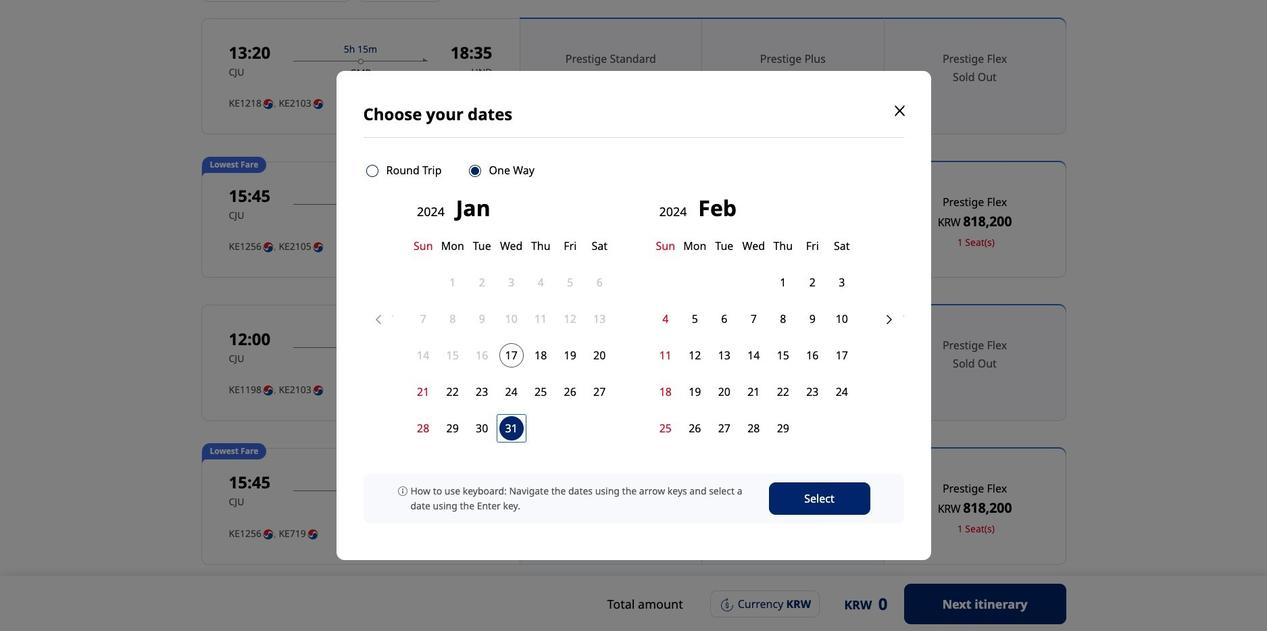 Task type: vqa. For each thing, say whether or not it's contained in the screenshot.
13:20 Departure, 18:35 Arrival,5h 15m required, GMP stopovers option group
yes



Task type: describe. For each thing, give the bounding box(es) containing it.
15:45 departure, 21:35 arrival,5h 50m required, gmp stopovers option group
[[520, 162, 1066, 278]]

15:45 departure, 22:50 arrival,7h 5m required, gmp,icn stopovers option group
[[520, 448, 1066, 565]]

10:35 departure, 18:35 arrival,8h 0m required, gmp stopovers option group
[[520, 592, 1066, 631]]

12:00 departure, 18:35 arrival,6h 35m required, gmp stopovers option group
[[520, 305, 1066, 421]]



Task type: locate. For each thing, give the bounding box(es) containing it.
13:20 departure, 18:35 arrival,5h 15m required, gmp stopovers option group
[[520, 18, 1066, 135]]

dialog
[[0, 0, 1268, 631]]



